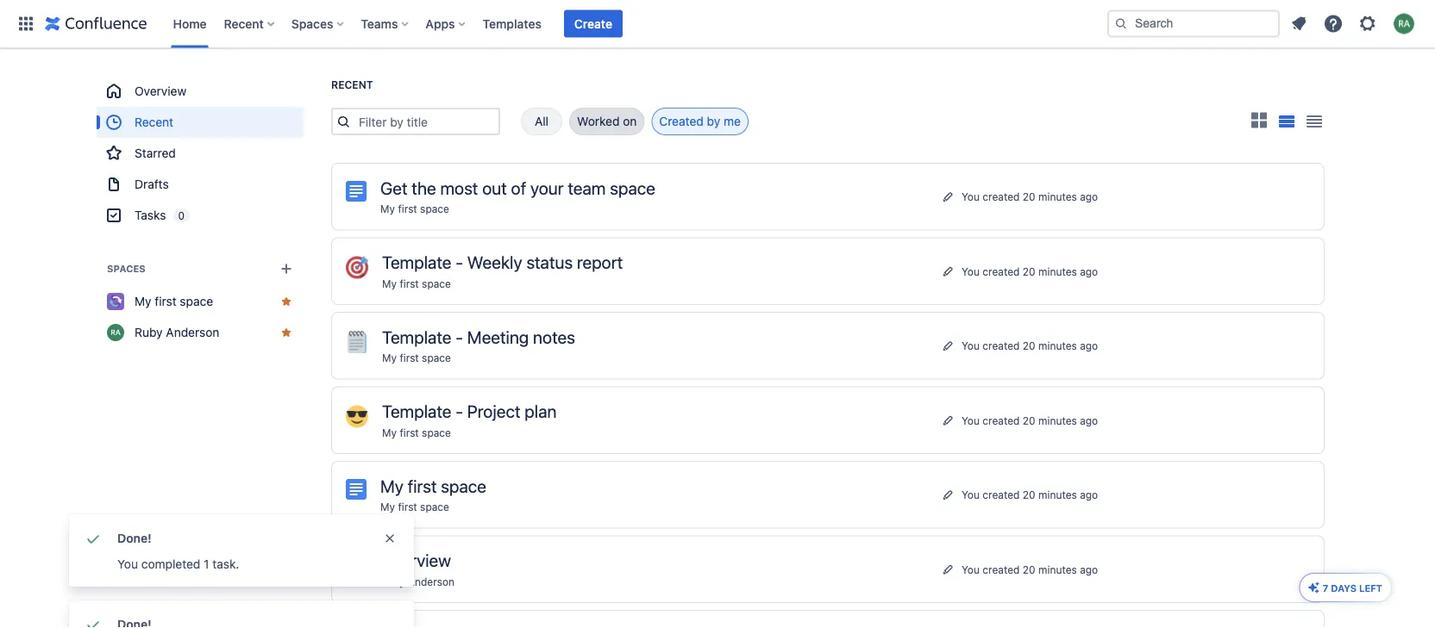 Task type: vqa. For each thing, say whether or not it's contained in the screenshot.
'20' for Template - Weekly status report
yes



Task type: describe. For each thing, give the bounding box(es) containing it.
Search field
[[1108, 10, 1280, 38]]

unstar this space image for my first space
[[280, 295, 293, 309]]

create a space image
[[276, 259, 297, 280]]

all button
[[521, 108, 563, 135]]

6 created from the top
[[983, 564, 1020, 576]]

ruby inside overview ruby anderson
[[380, 576, 405, 588]]

ago for my first space
[[1080, 489, 1098, 501]]

worked on
[[577, 114, 637, 129]]

my first space my first space
[[380, 476, 487, 514]]

overview for overview ruby anderson
[[380, 551, 451, 571]]

template - weekly status report my first space
[[382, 252, 623, 290]]

you created 20 minutes ago for get the most out of your team space
[[962, 191, 1098, 203]]

starred
[[135, 146, 176, 160]]

space inside template - weekly status report my first space
[[422, 278, 451, 290]]

space inside template - meeting notes my first space
[[422, 352, 451, 365]]

status
[[527, 252, 573, 273]]

on
[[623, 114, 637, 129]]

drafts
[[135, 177, 169, 192]]

search image
[[1115, 17, 1128, 31]]

weekly
[[467, 252, 522, 273]]

settings icon image
[[1358, 13, 1379, 34]]

my inside template - meeting notes my first space
[[382, 352, 397, 365]]

Filter by title field
[[354, 110, 499, 134]]

me
[[724, 114, 741, 129]]

my inside template - weekly status report my first space
[[382, 278, 397, 290]]

overview for overview
[[135, 84, 187, 98]]

:sunglasses: image
[[346, 406, 368, 428]]

you for template - project plan
[[962, 415, 980, 427]]

anderson inside overview ruby anderson
[[408, 576, 455, 588]]

my first space link for template - meeting notes
[[382, 352, 451, 365]]

20 for get the most out of your team space
[[1023, 191, 1036, 203]]

created for template - project plan
[[983, 415, 1020, 427]]

:sunglasses: image
[[346, 406, 368, 428]]

your profile and preferences image
[[1394, 13, 1415, 34]]

out
[[482, 178, 507, 198]]

project
[[467, 402, 521, 422]]

0 vertical spatial ruby anderson link
[[97, 317, 304, 349]]

you completed 1 task.
[[117, 558, 239, 572]]

my inside "link"
[[135, 295, 151, 309]]

completed
[[141, 558, 200, 572]]

left
[[1360, 583, 1383, 594]]

:dart: image
[[346, 257, 368, 279]]

create link
[[564, 10, 623, 38]]

templates link
[[478, 10, 547, 38]]

page image for my
[[346, 480, 367, 500]]

of
[[511, 178, 526, 198]]

1 vertical spatial spaces
[[107, 264, 146, 275]]

you for my first space
[[962, 489, 980, 501]]

you for get the most out of your team space
[[962, 191, 980, 203]]

most
[[440, 178, 478, 198]]

0 vertical spatial anderson
[[166, 326, 219, 340]]

my first space
[[135, 295, 213, 309]]

7
[[1323, 583, 1329, 594]]

teams button
[[356, 10, 415, 38]]

worked on button
[[569, 108, 645, 135]]

minutes for template - project plan
[[1039, 415, 1077, 427]]

banner containing home
[[0, 0, 1436, 48]]

spaces button
[[286, 10, 351, 38]]

space inside template - project plan my first space
[[422, 427, 451, 439]]

templates
[[483, 16, 542, 31]]

20 for template - project plan
[[1023, 415, 1036, 427]]

20 for my first space
[[1023, 489, 1036, 501]]

created by me button
[[652, 108, 749, 135]]

2 success image from the top
[[83, 615, 104, 629]]

:dart: image
[[346, 257, 368, 279]]

template for template - meeting notes
[[382, 327, 452, 347]]

apps
[[426, 16, 455, 31]]

6 minutes from the top
[[1039, 564, 1077, 576]]

ago for template - project plan
[[1080, 415, 1098, 427]]

tab list containing all
[[500, 108, 749, 135]]

by
[[707, 114, 721, 129]]

my first space link for template - weekly status report
[[382, 278, 451, 290]]

first inside template - weekly status report my first space
[[400, 278, 419, 290]]

your
[[531, 178, 564, 198]]

7 days left
[[1323, 583, 1383, 594]]

template - meeting notes my first space
[[382, 327, 575, 365]]

first inside template - meeting notes my first space
[[400, 352, 419, 365]]

ruby anderson
[[135, 326, 219, 340]]

cards image
[[1249, 110, 1270, 131]]

6 you created 20 minutes ago from the top
[[962, 564, 1098, 576]]

space up overview ruby anderson
[[420, 502, 449, 514]]



Task type: locate. For each thing, give the bounding box(es) containing it.
:notepad_spiral: image
[[346, 331, 368, 354], [346, 331, 368, 354]]

1 vertical spatial page image
[[346, 480, 367, 500]]

space down the
[[420, 203, 449, 215]]

recent button
[[219, 10, 281, 38]]

0 vertical spatial page image
[[346, 181, 367, 202]]

0 vertical spatial template
[[382, 252, 452, 273]]

ruby anderson link
[[97, 317, 304, 349], [380, 576, 455, 588]]

overview ruby anderson
[[380, 551, 455, 588]]

anderson
[[166, 326, 219, 340], [408, 576, 455, 588]]

home link
[[168, 10, 212, 38]]

overview inside overview ruby anderson
[[380, 551, 451, 571]]

get the most out of your team space my first space
[[380, 178, 656, 215]]

you created 20 minutes ago for my first space
[[962, 489, 1098, 501]]

my first space link right :sunglasses: image
[[382, 427, 451, 439]]

template inside template - meeting notes my first space
[[382, 327, 452, 347]]

meeting
[[467, 327, 529, 347]]

the
[[412, 178, 436, 198]]

- left project
[[456, 402, 463, 422]]

0 vertical spatial unstar this space image
[[280, 295, 293, 309]]

recent up starred
[[135, 115, 174, 129]]

space inside "link"
[[180, 295, 213, 309]]

4 created from the top
[[983, 415, 1020, 427]]

create
[[574, 16, 613, 31]]

template - project plan my first space
[[382, 402, 557, 439]]

plan
[[525, 402, 557, 422]]

2 page image from the top
[[346, 480, 367, 500]]

1 unstar this space image from the top
[[280, 295, 293, 309]]

- inside template - project plan my first space
[[456, 402, 463, 422]]

2 template from the top
[[382, 327, 452, 347]]

my inside get the most out of your team space my first space
[[380, 203, 395, 215]]

template for template - project plan
[[382, 402, 452, 422]]

report
[[577, 252, 623, 273]]

3 created from the top
[[983, 340, 1020, 352]]

0 horizontal spatial overview
[[135, 84, 187, 98]]

you
[[962, 191, 980, 203], [962, 266, 980, 278], [962, 340, 980, 352], [962, 415, 980, 427], [962, 489, 980, 501], [117, 558, 138, 572], [962, 564, 980, 576]]

overview down 'dismiss' image
[[380, 551, 451, 571]]

my first space link up 'dismiss' image
[[380, 502, 449, 514]]

20 for template - weekly status report
[[1023, 266, 1036, 278]]

created
[[983, 191, 1020, 203], [983, 266, 1020, 278], [983, 340, 1020, 352], [983, 415, 1020, 427], [983, 489, 1020, 501], [983, 564, 1020, 576]]

ruby down my first space
[[135, 326, 163, 340]]

my first space link up ruby anderson
[[97, 286, 304, 317]]

appswitcher icon image
[[16, 13, 36, 34]]

you created 20 minutes ago for template - weekly status report
[[962, 266, 1098, 278]]

spaces
[[291, 16, 333, 31], [107, 264, 146, 275]]

confluence image
[[45, 13, 147, 34], [45, 13, 147, 34]]

- left meeting
[[456, 327, 463, 347]]

3 - from the top
[[456, 402, 463, 422]]

tab list
[[500, 108, 749, 135]]

recent down 'teams'
[[331, 79, 373, 91]]

1 vertical spatial success image
[[83, 615, 104, 629]]

3 minutes from the top
[[1039, 340, 1077, 352]]

1 vertical spatial recent
[[331, 79, 373, 91]]

spaces right recent dropdown button
[[291, 16, 333, 31]]

ago for template - weekly status report
[[1080, 266, 1098, 278]]

1 horizontal spatial spaces
[[291, 16, 333, 31]]

0 horizontal spatial recent
[[135, 115, 174, 129]]

2 you created 20 minutes ago from the top
[[962, 266, 1098, 278]]

- for weekly
[[456, 252, 463, 273]]

my inside template - project plan my first space
[[382, 427, 397, 439]]

3 ago from the top
[[1080, 340, 1098, 352]]

first inside get the most out of your team space my first space
[[398, 203, 417, 215]]

created
[[659, 114, 704, 129]]

my first space link for my first space
[[380, 502, 449, 514]]

compact list image
[[1304, 111, 1325, 132]]

template inside template - project plan my first space
[[382, 402, 452, 422]]

my first space link for get the most out of your team space
[[380, 203, 449, 215]]

- inside template - meeting notes my first space
[[456, 327, 463, 347]]

group
[[97, 76, 304, 231]]

space up template - project plan my first space
[[422, 352, 451, 365]]

team
[[568, 178, 606, 198]]

minutes for template - weekly status report
[[1039, 266, 1077, 278]]

home
[[173, 16, 207, 31]]

6 20 from the top
[[1023, 564, 1036, 576]]

0 horizontal spatial spaces
[[107, 264, 146, 275]]

4 you created 20 minutes ago from the top
[[962, 415, 1098, 427]]

1 vertical spatial anderson
[[408, 576, 455, 588]]

success image
[[83, 529, 104, 550], [83, 615, 104, 629]]

tasks
[[135, 208, 166, 223]]

unstar this space image inside my first space "link"
[[280, 295, 293, 309]]

dismiss image
[[383, 532, 397, 546]]

1 horizontal spatial overview
[[380, 551, 451, 571]]

1 vertical spatial ruby anderson link
[[380, 576, 455, 588]]

1 horizontal spatial ruby anderson link
[[380, 576, 455, 588]]

star image
[[1286, 560, 1307, 580]]

done!
[[117, 532, 152, 546]]

overview up recent link
[[135, 84, 187, 98]]

space up template - meeting notes my first space at the bottom
[[422, 278, 451, 290]]

0 vertical spatial overview
[[135, 84, 187, 98]]

1 page image from the top
[[346, 181, 367, 202]]

banner
[[0, 0, 1436, 48]]

1 ago from the top
[[1080, 191, 1098, 203]]

page image for get
[[346, 181, 367, 202]]

2 20 from the top
[[1023, 266, 1036, 278]]

0
[[178, 210, 185, 222]]

5 minutes from the top
[[1039, 489, 1077, 501]]

2 vertical spatial recent
[[135, 115, 174, 129]]

1 vertical spatial ruby
[[380, 576, 405, 588]]

worked
[[577, 114, 620, 129]]

-
[[456, 252, 463, 273], [456, 327, 463, 347], [456, 402, 463, 422]]

premium icon image
[[1308, 581, 1322, 595]]

page image left get
[[346, 181, 367, 202]]

group containing overview
[[97, 76, 304, 231]]

5 you created 20 minutes ago from the top
[[962, 489, 1098, 501]]

1 horizontal spatial ruby
[[380, 576, 405, 588]]

you for template - weekly status report
[[962, 266, 980, 278]]

template
[[382, 252, 452, 273], [382, 327, 452, 347], [382, 402, 452, 422]]

overview
[[135, 84, 187, 98], [380, 551, 451, 571]]

5 created from the top
[[983, 489, 1020, 501]]

20 for template - meeting notes
[[1023, 340, 1036, 352]]

overview link
[[97, 76, 304, 107]]

1 vertical spatial unstar this space image
[[280, 326, 293, 340]]

my first space link right :dart: icon
[[382, 278, 451, 290]]

20
[[1023, 191, 1036, 203], [1023, 266, 1036, 278], [1023, 340, 1036, 352], [1023, 415, 1036, 427], [1023, 489, 1036, 501], [1023, 564, 1036, 576]]

list image
[[1279, 115, 1295, 128]]

ruby anderson link down my first space
[[97, 317, 304, 349]]

recent
[[224, 16, 264, 31], [331, 79, 373, 91], [135, 115, 174, 129]]

recent inside dropdown button
[[224, 16, 264, 31]]

you created 20 minutes ago for template - project plan
[[962, 415, 1098, 427]]

recent link
[[97, 107, 304, 138]]

notes
[[533, 327, 575, 347]]

first
[[398, 203, 417, 215], [400, 278, 419, 290], [155, 295, 177, 309], [400, 352, 419, 365], [400, 427, 419, 439], [408, 476, 437, 497], [398, 502, 417, 514]]

page image
[[346, 181, 367, 202], [346, 480, 367, 500]]

all
[[535, 114, 549, 129]]

7 days left button
[[1301, 575, 1392, 602]]

spaces inside popup button
[[291, 16, 333, 31]]

1 success image from the top
[[83, 529, 104, 550]]

0 vertical spatial ruby
[[135, 326, 163, 340]]

2 ago from the top
[[1080, 266, 1098, 278]]

1 horizontal spatial recent
[[224, 16, 264, 31]]

ago for get the most out of your team space
[[1080, 191, 1098, 203]]

- for project
[[456, 402, 463, 422]]

help icon image
[[1323, 13, 1344, 34]]

minutes for get the most out of your team space
[[1039, 191, 1077, 203]]

2 minutes from the top
[[1039, 266, 1077, 278]]

3 you created 20 minutes ago from the top
[[962, 340, 1098, 352]]

2 horizontal spatial recent
[[331, 79, 373, 91]]

created for template - meeting notes
[[983, 340, 1020, 352]]

2 vertical spatial -
[[456, 402, 463, 422]]

created for template - weekly status report
[[983, 266, 1020, 278]]

1 vertical spatial template
[[382, 327, 452, 347]]

teams
[[361, 16, 398, 31]]

my
[[380, 203, 395, 215], [382, 278, 397, 290], [135, 295, 151, 309], [382, 352, 397, 365], [382, 427, 397, 439], [380, 476, 404, 497], [380, 502, 395, 514]]

4 20 from the top
[[1023, 415, 1036, 427]]

apps button
[[421, 10, 472, 38]]

template right :dart: icon
[[382, 252, 452, 273]]

space
[[610, 178, 656, 198], [420, 203, 449, 215], [422, 278, 451, 290], [180, 295, 213, 309], [422, 352, 451, 365], [422, 427, 451, 439], [441, 476, 487, 497], [420, 502, 449, 514]]

starred link
[[97, 138, 304, 169]]

3 20 from the top
[[1023, 340, 1036, 352]]

- left weekly
[[456, 252, 463, 273]]

minutes
[[1039, 191, 1077, 203], [1039, 266, 1077, 278], [1039, 340, 1077, 352], [1039, 415, 1077, 427], [1039, 489, 1077, 501], [1039, 564, 1077, 576]]

my first space link
[[380, 203, 449, 215], [382, 278, 451, 290], [97, 286, 304, 317], [382, 352, 451, 365], [382, 427, 451, 439], [380, 502, 449, 514]]

template right :sunglasses: image
[[382, 402, 452, 422]]

unstar this space image
[[280, 295, 293, 309], [280, 326, 293, 340]]

drafts link
[[97, 169, 304, 200]]

ruby down 'dismiss' image
[[380, 576, 405, 588]]

my first space link for template - project plan
[[382, 427, 451, 439]]

- inside template - weekly status report my first space
[[456, 252, 463, 273]]

days
[[1332, 583, 1357, 594]]

0 vertical spatial spaces
[[291, 16, 333, 31]]

you created 20 minutes ago
[[962, 191, 1098, 203], [962, 266, 1098, 278], [962, 340, 1098, 352], [962, 415, 1098, 427], [962, 489, 1098, 501], [962, 564, 1098, 576]]

0 vertical spatial -
[[456, 252, 463, 273]]

space up ruby anderson
[[180, 295, 213, 309]]

space down template - project plan my first space
[[441, 476, 487, 497]]

template left meeting
[[382, 327, 452, 347]]

task.
[[213, 558, 239, 572]]

space up my first space my first space
[[422, 427, 451, 439]]

space right team
[[610, 178, 656, 198]]

ago for template - meeting notes
[[1080, 340, 1098, 352]]

2 - from the top
[[456, 327, 463, 347]]

0 horizontal spatial ruby anderson link
[[97, 317, 304, 349]]

template inside template - weekly status report my first space
[[382, 252, 452, 273]]

1 vertical spatial overview
[[380, 551, 451, 571]]

unstar this space image for ruby anderson
[[280, 326, 293, 340]]

first inside template - project plan my first space
[[400, 427, 419, 439]]

- for meeting
[[456, 327, 463, 347]]

4 minutes from the top
[[1039, 415, 1077, 427]]

my first space link down the
[[380, 203, 449, 215]]

you created 20 minutes ago for template - meeting notes
[[962, 340, 1098, 352]]

created by me
[[659, 114, 741, 129]]

6 ago from the top
[[1080, 564, 1098, 576]]

0 vertical spatial recent
[[224, 16, 264, 31]]

1 you created 20 minutes ago from the top
[[962, 191, 1098, 203]]

1 created from the top
[[983, 191, 1020, 203]]

recent inside group
[[135, 115, 174, 129]]

created for my first space
[[983, 489, 1020, 501]]

4 ago from the top
[[1080, 415, 1098, 427]]

global element
[[10, 0, 1104, 48]]

minutes for template - meeting notes
[[1039, 340, 1077, 352]]

minutes for my first space
[[1039, 489, 1077, 501]]

1 20 from the top
[[1023, 191, 1036, 203]]

1 vertical spatial -
[[456, 327, 463, 347]]

1 minutes from the top
[[1039, 191, 1077, 203]]

notification icon image
[[1289, 13, 1310, 34]]

5 20 from the top
[[1023, 489, 1036, 501]]

5 ago from the top
[[1080, 489, 1098, 501]]

1 template from the top
[[382, 252, 452, 273]]

my first space link up template - project plan my first space
[[382, 352, 451, 365]]

1 - from the top
[[456, 252, 463, 273]]

recent right home
[[224, 16, 264, 31]]

you for template - meeting notes
[[962, 340, 980, 352]]

0 horizontal spatial ruby
[[135, 326, 163, 340]]

overview inside group
[[135, 84, 187, 98]]

spaces up my first space
[[107, 264, 146, 275]]

ruby
[[135, 326, 163, 340], [380, 576, 405, 588]]

0 vertical spatial success image
[[83, 529, 104, 550]]

2 unstar this space image from the top
[[280, 326, 293, 340]]

page image down :sunglasses: icon at bottom left
[[346, 480, 367, 500]]

created for get the most out of your team space
[[983, 191, 1020, 203]]

2 vertical spatial template
[[382, 402, 452, 422]]

3 template from the top
[[382, 402, 452, 422]]

0 horizontal spatial anderson
[[166, 326, 219, 340]]

get
[[380, 178, 408, 198]]

1 horizontal spatial anderson
[[408, 576, 455, 588]]

2 created from the top
[[983, 266, 1020, 278]]

ago
[[1080, 191, 1098, 203], [1080, 266, 1098, 278], [1080, 340, 1098, 352], [1080, 415, 1098, 427], [1080, 489, 1098, 501], [1080, 564, 1098, 576]]

template for template - weekly status report
[[382, 252, 452, 273]]

1
[[204, 558, 209, 572]]

ruby anderson link down 'dismiss' image
[[380, 576, 455, 588]]



